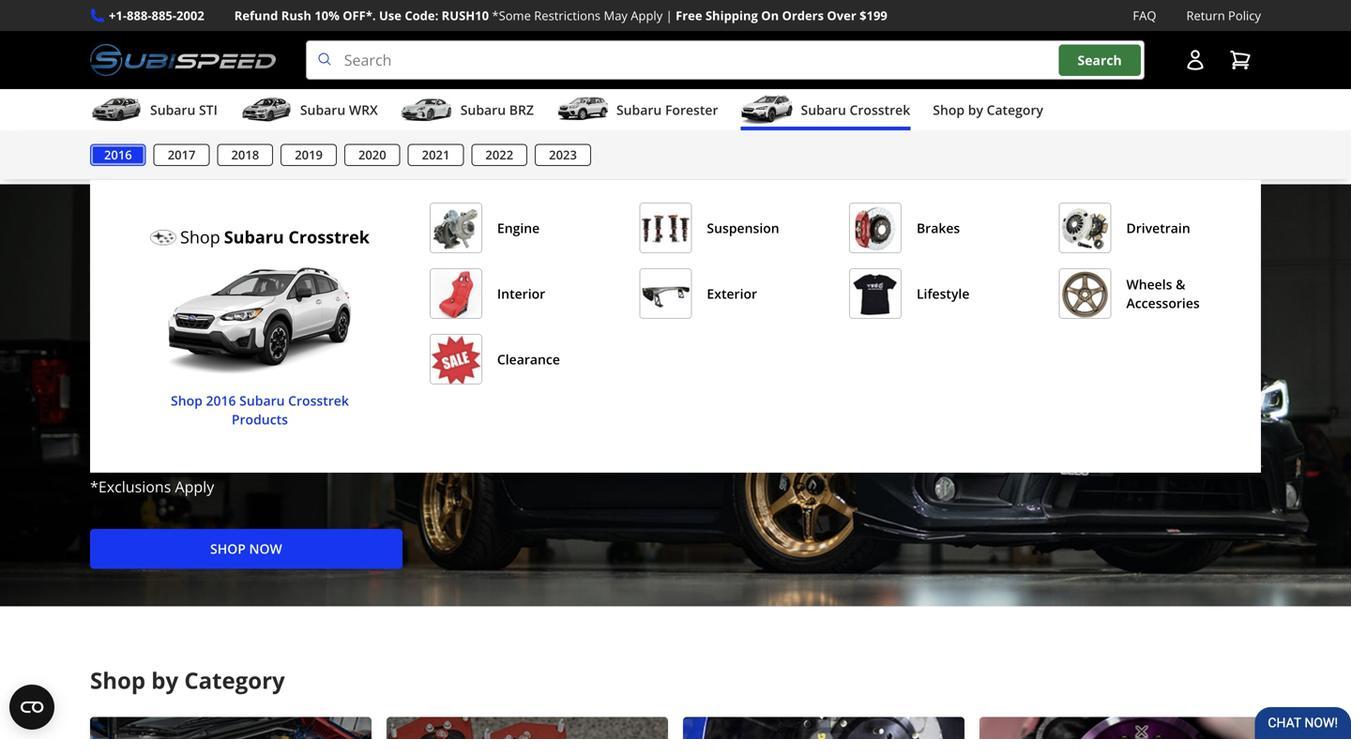 Task type: describe. For each thing, give the bounding box(es) containing it.
2017
[[168, 147, 196, 163]]

now
[[249, 540, 282, 558]]

2016 button
[[90, 144, 146, 166]]

0 horizontal spatial shop by category
[[90, 666, 285, 696]]

may
[[604, 7, 628, 24]]

shop by category inside the main element
[[933, 101, 1044, 119]]

0 horizontal spatial code:
[[122, 354, 163, 374]]

interior button
[[430, 269, 610, 320]]

2023 button
[[535, 144, 591, 166]]

0 vertical spatial apply
[[631, 7, 663, 24]]

clearance button
[[430, 334, 610, 386]]

drivetrain for your subaru. if you're looking for a clutch replacement or upgrade, fuel lines, flex fuel conversion look here for all your drivetrain needs for your subaru image
[[1060, 204, 1111, 255]]

drivetrain
[[1127, 219, 1191, 237]]

interior
[[497, 285, 546, 303]]

off*
[[322, 354, 359, 374]]

subaru sti button
[[90, 93, 218, 131]]

subaru brz button
[[401, 93, 534, 131]]

policy
[[1229, 7, 1262, 24]]

subaru sti
[[150, 101, 218, 119]]

a subaru forester thumbnail image image
[[557, 96, 609, 124]]

products
[[232, 411, 288, 429]]

rush
[[281, 7, 312, 24]]

subaru for subaru sti
[[150, 101, 196, 119]]

2016 inside the shop 2016 subaru crosstrek products
[[206, 392, 236, 410]]

brakes image
[[683, 718, 965, 740]]

engine button
[[430, 203, 610, 255]]

888-
[[127, 7, 152, 24]]

use code: rush10 to save 10% off*
[[90, 354, 359, 374]]

sti
[[199, 101, 218, 119]]

0 horizontal spatial category
[[184, 666, 285, 696]]

+1-
[[109, 7, 127, 24]]

2023
[[549, 147, 577, 163]]

2020 button
[[344, 144, 401, 166]]

from body kits, front lips, to tail lights, headlights, and more shop top exterior brands for your subaru from maxton design, olm, subispeed, apr, valenti, and more image
[[641, 270, 691, 320]]

refund
[[90, 393, 274, 455]]

subispeed logo image
[[90, 40, 276, 80]]

drivetrain link
[[1059, 203, 1239, 255]]

restrictions
[[534, 7, 601, 24]]

refund rush 10% off*. use code: rush10 *some restrictions may apply | free shipping on orders over $199
[[234, 7, 888, 24]]

lifestyle
[[917, 285, 970, 303]]

a subaru brz thumbnail image image
[[401, 96, 453, 124]]

2002
[[176, 7, 204, 24]]

2018
[[231, 147, 259, 163]]

2016 inside dropdown button
[[104, 147, 132, 163]]

drivetrain button
[[1059, 203, 1239, 255]]

refund rush tax sale image
[[0, 185, 1352, 607]]

a subaru wrx thumbnail image image
[[240, 96, 293, 124]]

shop jdm and domestic 1, 2, or 3 piece wheels for your subaru from top brands like advan, volk, weds sport, apex race wheels, and more! image
[[1060, 270, 1111, 320]]

brz
[[509, 101, 534, 119]]

a subaru crosstrek image
[[166, 251, 354, 392]]

subaru down 2018 dropdown button
[[224, 226, 284, 249]]

return policy
[[1187, 7, 1262, 24]]

*exclusions apply shop now
[[90, 477, 282, 558]]

&
[[1176, 276, 1186, 293]]

shop clearance items for big savings for your subaru on subispeed image
[[431, 335, 481, 386]]

category inside dropdown button
[[987, 101, 1044, 119]]

wheels
[[1127, 276, 1173, 293]]

shop inside the shop 2016 subaru crosstrek products
[[171, 392, 203, 410]]

main element
[[0, 89, 1352, 473]]

wheels & accessories
[[1127, 276, 1200, 312]]

clearance
[[497, 351, 560, 369]]

by inside shop by category dropdown button
[[969, 101, 984, 119]]

lifestyle link
[[850, 269, 1029, 320]]

shop lifestlye accessories like t shirts, sweatshirts, waterbottles, lanyards, phone cases, and more for your subaru lifestyle. image
[[850, 270, 901, 320]]

interior link
[[430, 269, 610, 320]]

1 horizontal spatial use
[[379, 7, 402, 24]]

rush
[[286, 393, 409, 455]]

subaru for subaru brz
[[461, 101, 506, 119]]

shop 2016 subaru crosstrek products link
[[150, 392, 370, 429]]

exterior button
[[640, 269, 819, 320]]

1 vertical spatial rush10
[[167, 354, 225, 374]]

engine image
[[90, 718, 372, 740]]

2022
[[486, 147, 514, 163]]

return
[[1187, 7, 1226, 24]]

clearance link
[[430, 334, 610, 386]]

crosstrek inside dropdown button
[[850, 101, 911, 119]]

*exclusions
[[90, 477, 171, 497]]

0 vertical spatial rush10
[[442, 7, 489, 24]]

drivetrain image
[[980, 718, 1262, 740]]

on
[[762, 7, 779, 24]]

brakes link
[[850, 203, 1029, 255]]

|
[[666, 7, 673, 24]]

suspension image
[[387, 718, 668, 740]]

$199
[[860, 7, 888, 24]]

to
[[229, 354, 245, 374]]

wheels & accessories button
[[1059, 269, 1239, 320]]

shipping
[[706, 7, 758, 24]]

button image
[[1185, 49, 1207, 71]]

search
[[1078, 51, 1122, 69]]

subaru inside the shop 2016 subaru crosstrek products
[[240, 392, 285, 410]]

a subaru crosstrek thumbnail image image
[[741, 96, 794, 124]]

suspension
[[707, 219, 780, 237]]

forester
[[666, 101, 719, 119]]

2020
[[359, 147, 386, 163]]

0 vertical spatial 10%
[[315, 7, 340, 24]]

off*.
[[343, 7, 376, 24]]

brakes button
[[850, 203, 1029, 255]]



Task type: vqa. For each thing, say whether or not it's contained in the screenshot.
official
no



Task type: locate. For each thing, give the bounding box(es) containing it.
1 vertical spatial by
[[151, 666, 178, 696]]

shop 2016 subaru crosstrek products button
[[150, 392, 370, 429]]

subaru logo image
[[150, 224, 176, 251]]

1 vertical spatial shop by category
[[90, 666, 285, 696]]

apply left |
[[631, 7, 663, 24]]

code: right the off*.
[[405, 7, 439, 24]]

1 horizontal spatial shop by category
[[933, 101, 1044, 119]]

engine link
[[430, 203, 610, 255]]

brakes
[[917, 219, 961, 237]]

shop right open widget icon
[[90, 666, 146, 696]]

shop
[[210, 540, 246, 558]]

faq
[[1133, 7, 1157, 24]]

subaru up products
[[240, 392, 285, 410]]

0 horizontal spatial apply
[[175, 477, 214, 497]]

1 vertical spatial use
[[90, 354, 118, 374]]

subaru for subaru wrx
[[300, 101, 346, 119]]

crosstrek inside the shop 2016 subaru crosstrek products
[[288, 392, 349, 410]]

1 horizontal spatial category
[[987, 101, 1044, 119]]

1 vertical spatial crosstrek
[[289, 226, 370, 249]]

2016 down a subaru sti thumbnail image
[[104, 147, 132, 163]]

category
[[987, 101, 1044, 119], [184, 666, 285, 696]]

free
[[676, 7, 703, 24]]

exterior link
[[640, 269, 819, 320]]

1 vertical spatial code:
[[122, 354, 163, 374]]

1 horizontal spatial rush10
[[442, 7, 489, 24]]

1 vertical spatial 2016
[[206, 392, 236, 410]]

shop all your interior upgrades, mods, and accessories for your subaru from top brands like olm, nrg, sparco, oem jdm subaru parts, and more image
[[431, 270, 481, 320]]

subaru wrx
[[300, 101, 378, 119]]

save
[[249, 354, 284, 374]]

10% right the save
[[288, 354, 318, 374]]

2021
[[422, 147, 450, 163]]

search input field
[[306, 40, 1145, 80]]

search button
[[1059, 44, 1141, 76]]

shop by category button
[[933, 93, 1044, 131]]

+1-888-885-2002
[[109, 7, 204, 24]]

subaru
[[150, 101, 196, 119], [300, 101, 346, 119], [461, 101, 506, 119], [617, 101, 662, 119], [801, 101, 847, 119], [224, 226, 284, 249], [240, 392, 285, 410]]

1 vertical spatial apply
[[175, 477, 214, 497]]

shop right subaru crosstrek
[[933, 101, 965, 119]]

wheels & accessories link
[[1059, 269, 1239, 320]]

0 vertical spatial shop by category
[[933, 101, 1044, 119]]

shop top suspension upgrades, mods, and accessories for your subaru from top brands like fortune auto, bc racing, kw, and more! image
[[641, 204, 691, 255]]

code: up refund
[[122, 354, 163, 374]]

code:
[[405, 7, 439, 24], [122, 354, 163, 374]]

subaru right a subaru crosstrek thumbnail image
[[801, 101, 847, 119]]

subaru crosstrek
[[801, 101, 911, 119]]

shop now link
[[90, 529, 403, 569]]

subaru forester button
[[557, 93, 719, 131]]

orders
[[782, 7, 824, 24]]

0 vertical spatial by
[[969, 101, 984, 119]]

+1-888-885-2002 link
[[109, 6, 204, 25]]

shop subaru crosstrek
[[180, 226, 370, 249]]

1 vertical spatial 10%
[[288, 354, 318, 374]]

subaru forester
[[617, 101, 719, 119]]

subaru inside dropdown button
[[150, 101, 196, 119]]

shop 2016 subaru crosstrek products
[[171, 392, 349, 429]]

rush10
[[442, 7, 489, 24], [167, 354, 225, 374]]

apply
[[631, 7, 663, 24], [175, 477, 214, 497]]

subaru for subaru forester
[[617, 101, 662, 119]]

accessories
[[1127, 294, 1200, 312]]

rush10 left '*some'
[[442, 7, 489, 24]]

0 vertical spatial crosstrek
[[850, 101, 911, 119]]

refund
[[234, 7, 278, 24]]

*some
[[492, 7, 531, 24]]

2 vertical spatial crosstrek
[[288, 392, 349, 410]]

suspension button
[[640, 203, 819, 255]]

wrx
[[349, 101, 378, 119]]

0 horizontal spatial use
[[90, 354, 118, 374]]

0 horizontal spatial 2016
[[104, 147, 132, 163]]

0 vertical spatial use
[[379, 7, 402, 24]]

2018 button
[[217, 144, 273, 166]]

engine
[[497, 219, 540, 237]]

lifestyle button
[[850, 269, 1029, 320]]

subaru crosstrek element
[[0, 131, 1352, 473]]

suspension link
[[640, 203, 819, 255]]

subaru left forester at top
[[617, 101, 662, 119]]

open widget image
[[9, 685, 54, 730]]

10% right rush at the left top
[[315, 7, 340, 24]]

2016 down use code: rush10 to save 10% off*
[[206, 392, 236, 410]]

shop inside dropdown button
[[933, 101, 965, 119]]

shop engine car parts and accessories for your subaru from top brands like cobb, iag, perrin, factionfab, grimmspeed, and more! image
[[431, 204, 481, 255]]

2017 button
[[154, 144, 210, 166]]

shop down use code: rush10 to save 10% off*
[[171, 392, 203, 410]]

2016
[[104, 147, 132, 163], [206, 392, 236, 410]]

0 horizontal spatial rush10
[[167, 354, 225, 374]]

1 vertical spatial category
[[184, 666, 285, 696]]

rush10 left to
[[167, 354, 225, 374]]

2019
[[295, 147, 323, 163]]

subaru left wrx
[[300, 101, 346, 119]]

0 vertical spatial 2016
[[104, 147, 132, 163]]

subaru brz
[[461, 101, 534, 119]]

subaru left sti
[[150, 101, 196, 119]]

10%
[[315, 7, 340, 24], [288, 354, 318, 374]]

2021 button
[[408, 144, 464, 166]]

faq link
[[1133, 6, 1157, 25]]

0 vertical spatial code:
[[405, 7, 439, 24]]

subaru crosstrek button
[[741, 93, 911, 131]]

1 horizontal spatial code:
[[405, 7, 439, 24]]

1 horizontal spatial apply
[[631, 7, 663, 24]]

0 vertical spatial category
[[987, 101, 1044, 119]]

2022 button
[[472, 144, 528, 166]]

shop by category
[[933, 101, 1044, 119], [90, 666, 285, 696]]

refund rush
[[90, 393, 409, 455]]

apply right the *exclusions
[[175, 477, 214, 497]]

brakes and brake accessories for your subaru from top brands like stoptech, power stop, hawk, stillen, and more! image
[[850, 204, 901, 255]]

shop right subaru logo
[[180, 226, 220, 249]]

885-
[[152, 7, 176, 24]]

subaru wrx button
[[240, 93, 378, 131]]

subaru for subaru crosstrek
[[801, 101, 847, 119]]

subaru left the brz
[[461, 101, 506, 119]]

exterior
[[707, 285, 758, 303]]

by
[[969, 101, 984, 119], [151, 666, 178, 696]]

a subaru sti thumbnail image image
[[90, 96, 143, 124]]

1 horizontal spatial 2016
[[206, 392, 236, 410]]

1 horizontal spatial by
[[969, 101, 984, 119]]

over
[[827, 7, 857, 24]]

0 horizontal spatial by
[[151, 666, 178, 696]]

apply inside *exclusions apply shop now
[[175, 477, 214, 497]]



